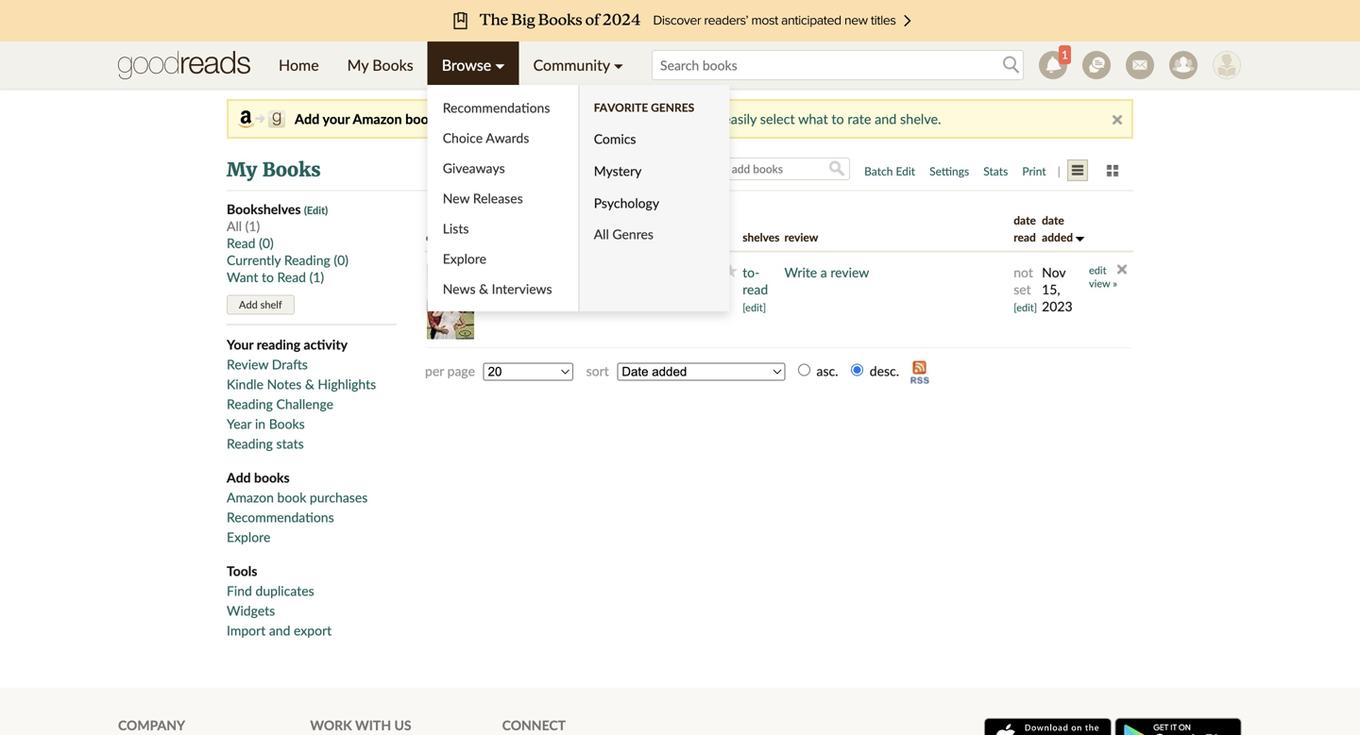 Task type: vqa. For each thing, say whether or not it's contained in the screenshot.
the Review
yes



Task type: describe. For each thing, give the bounding box(es) containing it.
set
[[1014, 281, 1031, 298]]

review
[[227, 357, 268, 373]]

add your amazon books to goodreads! view your book purchases and easily select what to rate and shelve.
[[295, 111, 941, 127]]

find duplicates link
[[227, 583, 314, 599]]

my group discussions image
[[1083, 51, 1111, 79]]

connect
[[502, 718, 566, 734]]

remove from my books image
[[1117, 265, 1127, 274]]

avg
[[633, 213, 650, 227]]

work
[[310, 718, 352, 734]]

add for add your amazon books to goodreads! view your book purchases and easily select what to rate and shelve.
[[295, 111, 320, 127]]

Search books text field
[[652, 50, 1024, 80]]

with
[[355, 718, 391, 734]]

[edit] for set
[[1014, 301, 1037, 314]]

amazon for books
[[227, 490, 274, 506]]

view
[[1089, 277, 1110, 290]]

1 vertical spatial explore link
[[227, 529, 270, 546]]

your reading activity review drafts kindle notes & highlights reading challenge year in books reading stats
[[227, 337, 376, 452]]

the
[[479, 264, 501, 281]]

view your book purchases and easily select what to rate and shelve. link
[[538, 111, 941, 127]]

review drafts link
[[227, 357, 308, 373]]

genres for favorite genres
[[651, 101, 695, 114]]

add shelf link
[[227, 295, 294, 315]]

challenge
[[276, 396, 333, 412]]

all inside bookshelves (edit) all (1) read  ‎(0) currently reading  ‎(0) want to read  ‎(1)
[[227, 218, 242, 234]]

company
[[118, 718, 185, 734]]

1 horizontal spatial my
[[347, 56, 369, 74]]

widgets
[[227, 603, 275, 619]]

export
[[294, 623, 332, 639]]

choice awards
[[443, 130, 529, 146]]

0 vertical spatial explore
[[443, 251, 487, 267]]

browse ▾ button
[[428, 42, 519, 89]]

added
[[1042, 230, 1076, 244]]

page
[[447, 363, 475, 379]]

what
[[798, 111, 828, 127]]

news & interviews
[[443, 281, 552, 297]]

goodreads!
[[461, 111, 531, 127]]

books for the rightmost the "my books" link
[[372, 56, 413, 74]]

drafts
[[272, 357, 308, 373]]

0 vertical spatial purchases
[[635, 111, 695, 127]]

widgets link
[[227, 603, 275, 619]]

the cowboy's bride image
[[427, 264, 474, 339]]

edit
[[1089, 264, 1107, 277]]

all inside all genres link
[[594, 226, 609, 242]]

cowboy's
[[504, 264, 561, 281]]

easily
[[724, 111, 757, 127]]

to inside bookshelves (edit) all (1) read  ‎(0) currently reading  ‎(0) want to read  ‎(1)
[[262, 269, 274, 285]]

0 vertical spatial explore link
[[428, 244, 579, 274]]

mystery link
[[579, 155, 695, 187]]

awards
[[486, 130, 529, 146]]

view » link
[[1089, 277, 1117, 290]]

to-
[[743, 264, 760, 281]]

1 horizontal spatial read
[[277, 269, 306, 285]]

view
[[538, 111, 568, 127]]

tools
[[227, 563, 257, 580]]

inbox image
[[1126, 51, 1154, 79]]

all (1) link
[[227, 218, 260, 234]]

1 horizontal spatial review
[[831, 264, 869, 281]]

(1)
[[245, 218, 260, 234]]

|
[[1058, 164, 1061, 178]]

bob builder image
[[1213, 51, 1241, 79]]

edit link
[[1089, 264, 1107, 277]]

Search and add books text field
[[669, 158, 850, 180]]

activity
[[304, 337, 348, 353]]

nov
[[1042, 264, 1066, 281]]

1 your from the left
[[323, 111, 350, 127]]

browse
[[442, 56, 491, 74]]

genres for all genres
[[612, 226, 654, 242]]

reading inside bookshelves (edit) all (1) read  ‎(0) currently reading  ‎(0) want to read  ‎(1)
[[284, 252, 330, 268]]

▾ for community ▾
[[614, 56, 623, 74]]

0 vertical spatial ‎(0)
[[259, 235, 274, 251]]

year in books link
[[227, 416, 305, 432]]

tools find duplicates widgets import and export
[[227, 563, 332, 639]]

1 vertical spatial my books link
[[227, 158, 321, 182]]

0 vertical spatial book
[[602, 111, 632, 127]]

us
[[394, 718, 411, 734]]

2 vertical spatial reading
[[227, 436, 273, 452]]

write a review link
[[784, 264, 869, 281]]

books inside add books amazon book purchases recommendations explore
[[254, 470, 290, 486]]

avg rating link
[[633, 213, 662, 244]]

import and export link
[[227, 623, 332, 639]]

giveaways
[[443, 160, 505, 176]]

1 vertical spatial ‎(0)
[[334, 252, 349, 268]]

desc.
[[870, 363, 899, 379]]

»
[[1113, 277, 1117, 290]]

books for the "my books" link to the bottom
[[262, 158, 321, 182]]

1 horizontal spatial to
[[445, 111, 458, 127]]

to- read [edit]
[[743, 264, 768, 314]]

▾ for browse ▾
[[495, 56, 505, 74]]

add books amazon book purchases recommendations explore
[[227, 470, 368, 546]]

year
[[227, 416, 252, 432]]

currently
[[227, 252, 281, 268]]

currently reading  ‎(0) link
[[227, 252, 349, 268]]

want
[[227, 269, 258, 285]]

mystery
[[594, 163, 642, 179]]

community
[[533, 56, 610, 74]]

2 your from the left
[[571, 111, 598, 127]]

2 horizontal spatial and
[[875, 111, 897, 127]]

a
[[821, 264, 827, 281]]

psychology link
[[579, 187, 695, 219]]

home
[[279, 56, 319, 74]]

avg rating
[[633, 213, 662, 244]]

batch edit link
[[859, 159, 921, 184]]

batch
[[864, 164, 893, 178]]

shelve.
[[900, 111, 941, 127]]

rate
[[848, 111, 871, 127]]

added link
[[1042, 230, 1084, 244]]

read for to-
[[743, 281, 768, 298]]

books inside your reading activity review drafts kindle notes & highlights reading challenge year in books reading stats
[[269, 416, 305, 432]]

cover link
[[426, 230, 454, 244]]

0 horizontal spatial recommendations link
[[227, 510, 334, 526]]

giveaways link
[[428, 153, 579, 183]]

date for date link
[[1042, 213, 1064, 227]]

community ▾ button
[[519, 42, 638, 89]]

per page
[[425, 363, 475, 379]]

date link
[[1042, 213, 1064, 227]]

bride
[[479, 281, 510, 298]]

the cowboy's bride link
[[479, 264, 561, 298]]

1 horizontal spatial my books link
[[333, 42, 428, 89]]



Task type: locate. For each thing, give the bounding box(es) containing it.
write
[[784, 264, 817, 281]]

1 vertical spatial add
[[239, 299, 258, 311]]

rss infinite image
[[907, 361, 934, 385]]

1 vertical spatial genres
[[612, 226, 654, 242]]

1 vertical spatial book
[[277, 490, 306, 506]]

highlights
[[318, 376, 376, 392]]

0 vertical spatial add
[[295, 111, 320, 127]]

1 vertical spatial reading
[[227, 396, 273, 412]]

add for add shelf
[[239, 299, 258, 311]]

reading down 'in'
[[227, 436, 273, 452]]

2 vertical spatial add
[[227, 470, 251, 486]]

(edit) link
[[304, 204, 328, 217]]

new releases
[[443, 190, 523, 206]]

1 horizontal spatial [edit] link
[[1014, 301, 1037, 314]]

0 vertical spatial books
[[405, 111, 442, 127]]

my books link right home
[[333, 42, 428, 89]]

0 vertical spatial reading
[[284, 252, 330, 268]]

your
[[323, 111, 350, 127], [571, 111, 598, 127]]

your right view
[[571, 111, 598, 127]]

1 horizontal spatial date
[[1042, 213, 1064, 227]]

shelves
[[743, 230, 780, 244]]

books inside menu
[[372, 56, 413, 74]]

‎(0)
[[259, 235, 274, 251], [334, 252, 349, 268]]

down arrow image
[[1076, 237, 1084, 242]]

all down the psychology
[[594, 226, 609, 242]]

1 vertical spatial recommendations
[[227, 510, 334, 526]]

duplicates
[[256, 583, 314, 599]]

0 horizontal spatial and
[[269, 623, 290, 639]]

0 vertical spatial my books link
[[333, 42, 428, 89]]

2 [edit] link from the left
[[1014, 301, 1037, 314]]

kindle
[[227, 376, 264, 392]]

explore up news on the top left
[[443, 251, 487, 267]]

0 horizontal spatial read
[[227, 235, 256, 251]]

1 horizontal spatial my books
[[347, 56, 413, 74]]

▾
[[495, 56, 505, 74], [614, 56, 623, 74]]

my books link up bookshelves
[[227, 158, 321, 182]]

0 horizontal spatial books
[[254, 470, 290, 486]]

amazon for your
[[353, 111, 402, 127]]

1 vertical spatial purchases
[[310, 490, 368, 506]]

home link
[[264, 42, 333, 89]]

lists
[[443, 221, 469, 237]]

books up (edit)
[[262, 158, 321, 182]]

and left export
[[269, 623, 290, 639]]

write a review
[[784, 264, 869, 281]]

& up challenge
[[305, 376, 314, 392]]

0 vertical spatial books
[[372, 56, 413, 74]]

0 horizontal spatial ‎(0)
[[259, 235, 274, 251]]

0 horizontal spatial all
[[227, 218, 242, 234]]

review link
[[784, 230, 818, 244]]

1 horizontal spatial purchases
[[635, 111, 695, 127]]

to
[[445, 111, 458, 127], [832, 111, 844, 127], [262, 269, 274, 285]]

books up amazon book purchases link
[[254, 470, 290, 486]]

new
[[443, 190, 470, 206]]

1 horizontal spatial ‎(0)
[[334, 252, 349, 268]]

1 horizontal spatial book
[[602, 111, 632, 127]]

to up choice
[[445, 111, 458, 127]]

0 vertical spatial read
[[1014, 230, 1036, 244]]

print
[[1022, 164, 1046, 178]]

and left easily
[[698, 111, 720, 127]]

[edit] for read
[[743, 301, 766, 314]]

explore link up news & interviews
[[428, 244, 579, 274]]

browse ▾
[[442, 56, 505, 74]]

review right a
[[831, 264, 869, 281]]

read for date
[[1014, 230, 1036, 244]]

author link
[[584, 230, 618, 244]]

work with us
[[310, 718, 411, 734]]

book
[[602, 111, 632, 127], [277, 490, 306, 506]]

1 horizontal spatial recommendations link
[[428, 93, 579, 123]]

1 vertical spatial my
[[227, 158, 257, 182]]

recommendations link down amazon book purchases link
[[227, 510, 334, 526]]

desc. radio
[[798, 364, 810, 376]]

▾ up favorite at the left
[[614, 56, 623, 74]]

1 vertical spatial books
[[254, 470, 290, 486]]

2 date from the left
[[1042, 213, 1064, 227]]

bookshelves (edit) all (1) read  ‎(0) currently reading  ‎(0) want to read  ‎(1)
[[227, 201, 349, 285]]

0 horizontal spatial my
[[227, 158, 257, 182]]

1 vertical spatial &
[[305, 376, 314, 392]]

all genres link
[[579, 219, 695, 249]]

book down stats
[[277, 490, 306, 506]]

amazon
[[353, 111, 402, 127], [227, 490, 274, 506]]

community ▾
[[533, 56, 623, 74]]

psychology
[[594, 195, 659, 211]]

[edit] link down to- read link
[[743, 301, 766, 314]]

1 horizontal spatial &
[[479, 281, 488, 297]]

add for add books amazon book purchases recommendations explore
[[227, 470, 251, 486]]

my up bookshelves
[[227, 158, 257, 182]]

purchases inside add books amazon book purchases recommendations explore
[[310, 490, 368, 506]]

recommendations up "choice awards" link
[[443, 100, 550, 116]]

2 [edit] from the left
[[1014, 301, 1037, 314]]

all genres
[[594, 226, 654, 242]]

recommendations link
[[428, 93, 579, 123], [227, 510, 334, 526]]

choice
[[443, 130, 483, 146]]

[edit] inside to- read [edit]
[[743, 301, 766, 314]]

read  ‎(0) link
[[227, 235, 274, 251]]

2 horizontal spatial to
[[832, 111, 844, 127]]

your down the home link at left top
[[323, 111, 350, 127]]

add shelf
[[239, 299, 282, 311]]

2023
[[1042, 299, 1073, 315]]

news & interviews link
[[428, 274, 579, 304]]

0 horizontal spatial explore link
[[227, 529, 270, 546]]

read down all (1) link
[[227, 235, 256, 251]]

add down the home link at left top
[[295, 111, 320, 127]]

date for date read
[[1014, 213, 1036, 227]]

per
[[425, 363, 444, 379]]

explore up tools
[[227, 529, 270, 546]]

[edit] down set
[[1014, 301, 1037, 314]]

my books for the "my books" link to the bottom
[[227, 158, 321, 182]]

0 vertical spatial my
[[347, 56, 369, 74]]

stats link
[[978, 159, 1014, 184]]

menu containing home
[[264, 42, 730, 312]]

review up write
[[784, 230, 818, 244]]

delete image
[[1113, 115, 1122, 125]]

search image
[[829, 161, 845, 176]]

0 horizontal spatial your
[[323, 111, 350, 127]]

1 [edit] link from the left
[[743, 301, 766, 314]]

(edit)
[[304, 204, 328, 217]]

to- read link
[[743, 264, 768, 299]]

1 vertical spatial recommendations link
[[227, 510, 334, 526]]

0 horizontal spatial my books link
[[227, 158, 321, 182]]

1 vertical spatial read
[[277, 269, 306, 285]]

‎(1)
[[309, 269, 324, 285]]

read left added
[[1014, 230, 1036, 244]]

books down browse
[[405, 111, 442, 127]]

cover view image
[[1102, 161, 1123, 182]]

book inside add books amazon book purchases recommendations explore
[[277, 490, 306, 506]]

0 vertical spatial read
[[227, 235, 256, 251]]

my books up bookshelves
[[227, 158, 321, 182]]

add left shelf
[[239, 299, 258, 311]]

1 horizontal spatial amazon
[[353, 111, 402, 127]]

2 ▾ from the left
[[614, 56, 623, 74]]

settings link
[[924, 159, 975, 184]]

1 horizontal spatial explore link
[[428, 244, 579, 274]]

read
[[227, 235, 256, 251], [277, 269, 306, 285]]

recommendations down amazon book purchases link
[[227, 510, 334, 526]]

1 vertical spatial review
[[831, 264, 869, 281]]

and inside 'tools find duplicates widgets import and export'
[[269, 623, 290, 639]]

0 vertical spatial review
[[784, 230, 818, 244]]

1 horizontal spatial explore
[[443, 251, 487, 267]]

0 horizontal spatial purchases
[[310, 490, 368, 506]]

comics link
[[579, 123, 695, 155]]

0 horizontal spatial amazon
[[227, 490, 274, 506]]

download app for ios image
[[984, 719, 1112, 736]]

0 horizontal spatial ▾
[[495, 56, 505, 74]]

date up added
[[1042, 213, 1064, 227]]

recommendations link up awards
[[428, 93, 579, 123]]

releases
[[473, 190, 523, 206]]

stats
[[984, 164, 1008, 178]]

1 horizontal spatial your
[[571, 111, 598, 127]]

friend requests image
[[1169, 51, 1198, 79]]

lists link
[[428, 213, 579, 244]]

*
[[584, 299, 590, 315]]

read down currently reading  ‎(0) 'link'
[[277, 269, 306, 285]]

my books for the rightmost the "my books" link
[[347, 56, 413, 74]]

2 vertical spatial books
[[269, 416, 305, 432]]

[edit] down to- read link
[[743, 301, 766, 314]]

favorite
[[594, 101, 648, 114]]

[edit] link down set
[[1014, 301, 1037, 314]]

date
[[1014, 213, 1036, 227], [1042, 213, 1064, 227]]

amazon inside add books amazon book purchases recommendations explore
[[227, 490, 274, 506]]

to down 'currently'
[[262, 269, 274, 285]]

1 ▾ from the left
[[495, 56, 505, 74]]

comics
[[594, 131, 636, 147]]

genres
[[651, 101, 695, 114], [612, 226, 654, 242]]

and right 'rate' on the right
[[875, 111, 897, 127]]

1 vertical spatial explore
[[227, 529, 270, 546]]

read down 'to-'
[[743, 281, 768, 298]]

1 horizontal spatial read
[[1014, 230, 1036, 244]]

0 horizontal spatial &
[[305, 376, 314, 392]]

choice awards link
[[428, 123, 579, 153]]

author
[[584, 230, 618, 244]]

0 horizontal spatial review
[[784, 230, 818, 244]]

1 horizontal spatial books
[[405, 111, 442, 127]]

1 date from the left
[[1014, 213, 1036, 227]]

0 horizontal spatial book
[[277, 490, 306, 506]]

recommendations inside add books amazon book purchases recommendations explore
[[227, 510, 334, 526]]

1 vertical spatial read
[[743, 281, 768, 298]]

1 horizontal spatial ▾
[[614, 56, 623, 74]]

0 horizontal spatial my books
[[227, 158, 321, 182]]

reading down kindle
[[227, 396, 273, 412]]

None radio
[[851, 364, 864, 376]]

0 horizontal spatial date
[[1014, 213, 1036, 227]]

0 vertical spatial &
[[479, 281, 488, 297]]

0 horizontal spatial [edit] link
[[743, 301, 766, 314]]

my right home
[[347, 56, 369, 74]]

reading
[[257, 337, 301, 353]]

0 horizontal spatial read
[[743, 281, 768, 298]]

shelves review
[[743, 230, 818, 244]]

1 horizontal spatial and
[[698, 111, 720, 127]]

review
[[784, 230, 818, 244], [831, 264, 869, 281]]

all left (1)
[[227, 218, 242, 234]]

books
[[372, 56, 413, 74], [262, 158, 321, 182], [269, 416, 305, 432]]

books up stats
[[269, 416, 305, 432]]

my books
[[347, 56, 413, 74], [227, 158, 321, 182]]

to left 'rate' on the right
[[832, 111, 844, 127]]

notifications element
[[1039, 45, 1071, 79]]

book up comics
[[602, 111, 632, 127]]

1 horizontal spatial all
[[594, 226, 609, 242]]

1 vertical spatial my books
[[227, 158, 321, 182]]

date read
[[1014, 213, 1036, 244]]

& down the at the top of the page
[[479, 281, 488, 297]]

[edit] link
[[743, 301, 766, 314], [1014, 301, 1037, 314]]

0 horizontal spatial recommendations
[[227, 510, 334, 526]]

1 vertical spatial amazon
[[227, 490, 274, 506]]

edit view »
[[1089, 264, 1117, 290]]

1 [edit] from the left
[[743, 301, 766, 314]]

1 vertical spatial books
[[262, 158, 321, 182]]

new releases link
[[428, 183, 579, 213]]

1 horizontal spatial recommendations
[[443, 100, 550, 116]]

the cowboy's bride *
[[479, 264, 590, 315]]

add inside add books amazon book purchases recommendations explore
[[227, 470, 251, 486]]

1 horizontal spatial [edit]
[[1014, 301, 1037, 314]]

kindle notes & highlights link
[[227, 376, 376, 392]]

my books right home
[[347, 56, 413, 74]]

books left browse
[[372, 56, 413, 74]]

date read link
[[1014, 213, 1036, 244]]

reading challenge link
[[227, 396, 333, 412]]

reading up the ‎(1)
[[284, 252, 330, 268]]

explore link up tools
[[227, 529, 270, 546]]

& inside your reading activity review drafts kindle notes & highlights reading challenge year in books reading stats
[[305, 376, 314, 392]]

0 horizontal spatial explore
[[227, 529, 270, 546]]

date left date link
[[1014, 213, 1036, 227]]

shelf
[[260, 299, 282, 311]]

0 vertical spatial recommendations link
[[428, 93, 579, 123]]

menu
[[264, 42, 730, 312]]

0 vertical spatial genres
[[651, 101, 695, 114]]

add down "reading stats" link on the left
[[227, 470, 251, 486]]

0 vertical spatial amazon
[[353, 111, 402, 127]]

▾ right browse
[[495, 56, 505, 74]]

table view image
[[1067, 161, 1088, 182]]

download app for android image
[[1115, 718, 1242, 736]]

[edit] inside 'not set [edit] nov 15, 2023'
[[1014, 301, 1037, 314]]

batch edit
[[864, 164, 915, 178]]

read inside date read
[[1014, 230, 1036, 244]]

0 horizontal spatial to
[[262, 269, 274, 285]]

explore inside add books amazon book purchases recommendations explore
[[227, 529, 270, 546]]

0 vertical spatial recommendations
[[443, 100, 550, 116]]

recommendations
[[443, 100, 550, 116], [227, 510, 334, 526]]

my books link
[[333, 42, 428, 89], [227, 158, 321, 182]]

not set [edit] nov 15, 2023
[[1014, 264, 1073, 315]]

0 horizontal spatial [edit]
[[743, 301, 766, 314]]

Search for books to add to your shelves search field
[[652, 50, 1024, 80]]

0 vertical spatial my books
[[347, 56, 413, 74]]



